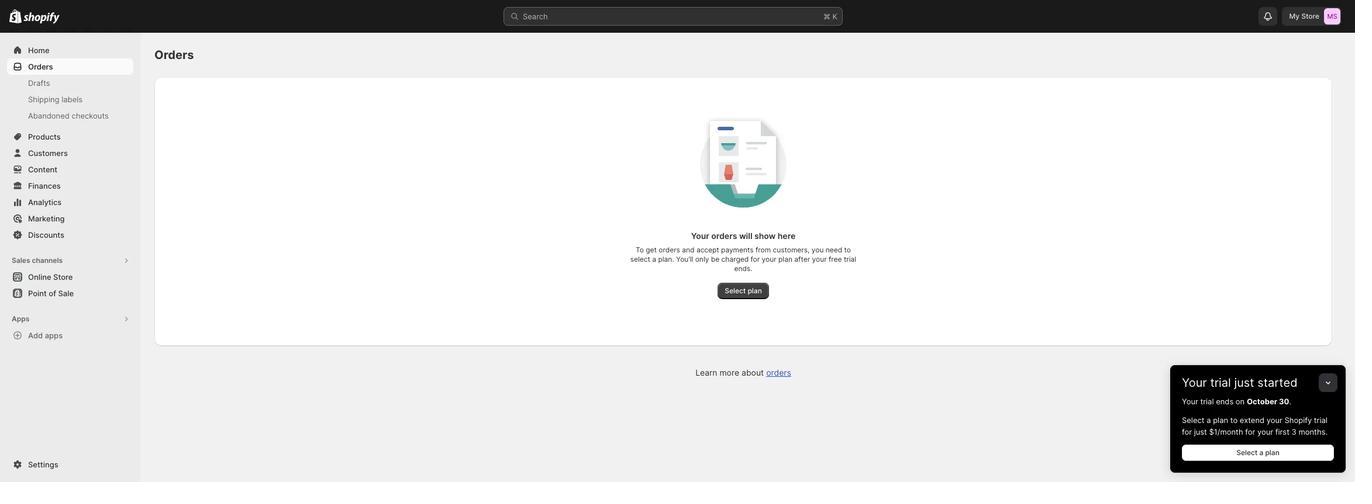 Task type: locate. For each thing, give the bounding box(es) containing it.
1 horizontal spatial a
[[1207, 416, 1212, 425]]

to right need
[[845, 246, 852, 255]]

a for select a plan
[[1260, 449, 1264, 458]]

your for ends
[[1183, 397, 1199, 407]]

your trial just started
[[1183, 376, 1298, 390]]

labels
[[62, 95, 83, 104]]

a inside "select a plan to extend your shopify trial for just $1/month for your first 3 months."
[[1207, 416, 1212, 425]]

be
[[712, 255, 720, 264]]

trial up months.
[[1315, 416, 1328, 425]]

0 vertical spatial select
[[725, 287, 746, 296]]

to
[[845, 246, 852, 255], [1231, 416, 1238, 425]]

k
[[833, 12, 838, 21]]

abandoned checkouts link
[[7, 108, 133, 124]]

shopify
[[1285, 416, 1313, 425]]

0 vertical spatial just
[[1235, 376, 1255, 390]]

you'll
[[677, 255, 694, 264]]

store up sale
[[53, 273, 73, 282]]

2 vertical spatial a
[[1260, 449, 1264, 458]]

orders right about
[[767, 368, 792, 378]]

to up $1/month
[[1231, 416, 1238, 425]]

need
[[826, 246, 843, 255]]

for
[[751, 255, 760, 264], [1183, 428, 1193, 437], [1246, 428, 1256, 437]]

abandoned checkouts
[[28, 111, 109, 121]]

select
[[725, 287, 746, 296], [1183, 416, 1205, 425], [1237, 449, 1258, 458]]

your for just
[[1183, 376, 1208, 390]]

your left ends
[[1183, 397, 1199, 407]]

1 horizontal spatial store
[[1302, 12, 1320, 20]]

0 horizontal spatial for
[[751, 255, 760, 264]]

1 vertical spatial a
[[1207, 416, 1212, 425]]

here
[[778, 231, 796, 241]]

0 vertical spatial orders
[[712, 231, 738, 241]]

online store link
[[7, 269, 133, 286]]

1 horizontal spatial for
[[1183, 428, 1193, 437]]

1 vertical spatial your
[[1183, 376, 1208, 390]]

months.
[[1299, 428, 1328, 437]]

charged
[[722, 255, 749, 264]]

analytics
[[28, 198, 62, 207]]

0 horizontal spatial just
[[1195, 428, 1208, 437]]

your
[[762, 255, 777, 264], [813, 255, 827, 264], [1267, 416, 1283, 425], [1258, 428, 1274, 437]]

trial inside dropdown button
[[1211, 376, 1232, 390]]

a down get on the bottom of page
[[653, 255, 657, 264]]

a for select a plan to extend your shopify trial for just $1/month for your first 3 months.
[[1207, 416, 1212, 425]]

from
[[756, 246, 771, 255]]

plan down first
[[1266, 449, 1280, 458]]

2 vertical spatial select
[[1237, 449, 1258, 458]]

for down from in the right of the page
[[751, 255, 760, 264]]

just left $1/month
[[1195, 428, 1208, 437]]

store for my store
[[1302, 12, 1320, 20]]

1 vertical spatial orders
[[659, 246, 681, 255]]

0 horizontal spatial orders
[[28, 62, 53, 71]]

plan.
[[659, 255, 675, 264]]

your orders will show here to get orders and accept payments from customers, you need to select a plan. you'll only be charged for your plan after your free trial ends.
[[631, 231, 857, 273]]

orders
[[154, 48, 194, 62], [28, 62, 53, 71]]

trial inside your orders will show here to get orders and accept payments from customers, you need to select a plan. you'll only be charged for your plan after your free trial ends.
[[844, 255, 857, 264]]

orders up plan.
[[659, 246, 681, 255]]

orders up 'payments'
[[712, 231, 738, 241]]

analytics link
[[7, 194, 133, 211]]

your
[[692, 231, 710, 241], [1183, 376, 1208, 390], [1183, 397, 1199, 407]]

checkouts
[[72, 111, 109, 121]]

select a plan
[[1237, 449, 1280, 458]]

a inside your orders will show here to get orders and accept payments from customers, you need to select a plan. you'll only be charged for your plan after your free trial ends.
[[653, 255, 657, 264]]

select down "select a plan to extend your shopify trial for just $1/month for your first 3 months."
[[1237, 449, 1258, 458]]

store
[[1302, 12, 1320, 20], [53, 273, 73, 282]]

your for will
[[692, 231, 710, 241]]

your trial just started element
[[1171, 396, 1347, 473]]

select down your trial ends on october 30 .
[[1183, 416, 1205, 425]]

2 horizontal spatial select
[[1237, 449, 1258, 458]]

select inside "select a plan to extend your shopify trial for just $1/month for your first 3 months."
[[1183, 416, 1205, 425]]

content
[[28, 165, 57, 174]]

0 vertical spatial to
[[845, 246, 852, 255]]

orders link
[[767, 368, 792, 378]]

plan down customers,
[[779, 255, 793, 264]]

orders link
[[7, 59, 133, 75]]

your left first
[[1258, 428, 1274, 437]]

for down extend on the right bottom of the page
[[1246, 428, 1256, 437]]

1 vertical spatial to
[[1231, 416, 1238, 425]]

your trial ends on october 30 .
[[1183, 397, 1292, 407]]

0 horizontal spatial store
[[53, 273, 73, 282]]

plan up $1/month
[[1214, 416, 1229, 425]]

2 horizontal spatial orders
[[767, 368, 792, 378]]

0 vertical spatial store
[[1302, 12, 1320, 20]]

1 horizontal spatial orders
[[712, 231, 738, 241]]

home
[[28, 46, 50, 55]]

channels
[[32, 256, 63, 265]]

3
[[1292, 428, 1297, 437]]

0 horizontal spatial select
[[725, 287, 746, 296]]

1 horizontal spatial select
[[1183, 416, 1205, 425]]

select plan link
[[718, 283, 769, 300]]

0 horizontal spatial orders
[[659, 246, 681, 255]]

finances link
[[7, 178, 133, 194]]

your inside dropdown button
[[1183, 376, 1208, 390]]

shopify image
[[24, 12, 60, 24]]

customers link
[[7, 145, 133, 162]]

0 horizontal spatial to
[[845, 246, 852, 255]]

discounts
[[28, 231, 64, 240]]

just inside your trial just started dropdown button
[[1235, 376, 1255, 390]]

0 vertical spatial a
[[653, 255, 657, 264]]

first
[[1276, 428, 1290, 437]]

2 horizontal spatial for
[[1246, 428, 1256, 437]]

a
[[653, 255, 657, 264], [1207, 416, 1212, 425], [1260, 449, 1264, 458]]

a down "select a plan to extend your shopify trial for just $1/month for your first 3 months."
[[1260, 449, 1264, 458]]

⌘
[[824, 12, 831, 21]]

your down from in the right of the page
[[762, 255, 777, 264]]

select for select a plan to extend your shopify trial for just $1/month for your first 3 months.
[[1183, 416, 1205, 425]]

just
[[1235, 376, 1255, 390], [1195, 428, 1208, 437]]

october
[[1248, 397, 1278, 407]]

to
[[636, 246, 644, 255]]

1 vertical spatial store
[[53, 273, 73, 282]]

orders inside orders link
[[28, 62, 53, 71]]

shopify image
[[9, 9, 22, 23]]

plan inside "select a plan to extend your shopify trial for just $1/month for your first 3 months."
[[1214, 416, 1229, 425]]

products
[[28, 132, 61, 142]]

add apps
[[28, 331, 63, 341]]

plan
[[779, 255, 793, 264], [748, 287, 762, 296], [1214, 416, 1229, 425], [1266, 449, 1280, 458]]

a up $1/month
[[1207, 416, 1212, 425]]

drafts link
[[7, 75, 133, 91]]

for left $1/month
[[1183, 428, 1193, 437]]

your up your trial ends on october 30 .
[[1183, 376, 1208, 390]]

select down ends.
[[725, 287, 746, 296]]

extend
[[1241, 416, 1265, 425]]

just up on
[[1235, 376, 1255, 390]]

1 horizontal spatial to
[[1231, 416, 1238, 425]]

1 vertical spatial just
[[1195, 428, 1208, 437]]

store right "my"
[[1302, 12, 1320, 20]]

2 vertical spatial your
[[1183, 397, 1199, 407]]

trial
[[844, 255, 857, 264], [1211, 376, 1232, 390], [1201, 397, 1215, 407], [1315, 416, 1328, 425]]

plan down ends.
[[748, 287, 762, 296]]

home link
[[7, 42, 133, 59]]

trial left ends
[[1201, 397, 1215, 407]]

store for online store
[[53, 273, 73, 282]]

shipping
[[28, 95, 59, 104]]

your up accept
[[692, 231, 710, 241]]

select for select a plan
[[1237, 449, 1258, 458]]

select a plan to extend your shopify trial for just $1/month for your first 3 months.
[[1183, 416, 1328, 437]]

trial up ends
[[1211, 376, 1232, 390]]

marketing link
[[7, 211, 133, 227]]

to inside "select a plan to extend your shopify trial for just $1/month for your first 3 months."
[[1231, 416, 1238, 425]]

2 horizontal spatial a
[[1260, 449, 1264, 458]]

free
[[829, 255, 842, 264]]

your inside your orders will show here to get orders and accept payments from customers, you need to select a plan. you'll only be charged for your plan after your free trial ends.
[[692, 231, 710, 241]]

0 vertical spatial your
[[692, 231, 710, 241]]

2 vertical spatial orders
[[767, 368, 792, 378]]

store inside online store link
[[53, 273, 73, 282]]

1 horizontal spatial just
[[1235, 376, 1255, 390]]

orders
[[712, 231, 738, 241], [659, 246, 681, 255], [767, 368, 792, 378]]

1 vertical spatial select
[[1183, 416, 1205, 425]]

0 horizontal spatial a
[[653, 255, 657, 264]]

you
[[812, 246, 824, 255]]

select
[[631, 255, 651, 264]]

trial right the free
[[844, 255, 857, 264]]



Task type: describe. For each thing, give the bounding box(es) containing it.
point of sale
[[28, 289, 74, 298]]

sales
[[12, 256, 30, 265]]

of
[[49, 289, 56, 298]]

apps
[[45, 331, 63, 341]]

apps
[[12, 315, 29, 324]]

search
[[523, 12, 548, 21]]

customers,
[[773, 246, 810, 255]]

select a plan link
[[1183, 445, 1335, 462]]

1 horizontal spatial orders
[[154, 48, 194, 62]]

content link
[[7, 162, 133, 178]]

online
[[28, 273, 51, 282]]

ends.
[[735, 265, 753, 273]]

show
[[755, 231, 776, 241]]

my store image
[[1325, 8, 1341, 25]]

⌘ k
[[824, 12, 838, 21]]

trial inside "select a plan to extend your shopify trial for just $1/month for your first 3 months."
[[1315, 416, 1328, 425]]

settings link
[[7, 457, 133, 473]]

sales channels button
[[7, 253, 133, 269]]

.
[[1290, 397, 1292, 407]]

your trial just started button
[[1171, 366, 1347, 390]]

to inside your orders will show here to get orders and accept payments from customers, you need to select a plan. you'll only be charged for your plan after your free trial ends.
[[845, 246, 852, 255]]

finances
[[28, 181, 61, 191]]

will
[[740, 231, 753, 241]]

for inside your orders will show here to get orders and accept payments from customers, you need to select a plan. you'll only be charged for your plan after your free trial ends.
[[751, 255, 760, 264]]

customers
[[28, 149, 68, 158]]

payments
[[722, 246, 754, 255]]

learn more about orders
[[696, 368, 792, 378]]

settings
[[28, 461, 58, 470]]

just inside "select a plan to extend your shopify trial for just $1/month for your first 3 months."
[[1195, 428, 1208, 437]]

add
[[28, 331, 43, 341]]

get
[[646, 246, 657, 255]]

only
[[696, 255, 710, 264]]

and
[[683, 246, 695, 255]]

$1/month
[[1210, 428, 1244, 437]]

sales channels
[[12, 256, 63, 265]]

30
[[1280, 397, 1290, 407]]

your down you
[[813, 255, 827, 264]]

your up first
[[1267, 416, 1283, 425]]

online store button
[[0, 269, 140, 286]]

my store
[[1290, 12, 1320, 20]]

discounts link
[[7, 227, 133, 243]]

about
[[742, 368, 764, 378]]

apps button
[[7, 311, 133, 328]]

drafts
[[28, 78, 50, 88]]

my
[[1290, 12, 1300, 20]]

after
[[795, 255, 811, 264]]

marketing
[[28, 214, 65, 224]]

accept
[[697, 246, 720, 255]]

point of sale button
[[0, 286, 140, 302]]

started
[[1258, 376, 1298, 390]]

point
[[28, 289, 47, 298]]

select for select plan
[[725, 287, 746, 296]]

on
[[1236, 397, 1245, 407]]

abandoned
[[28, 111, 70, 121]]

online store
[[28, 273, 73, 282]]

more
[[720, 368, 740, 378]]

point of sale link
[[7, 286, 133, 302]]

shipping labels link
[[7, 91, 133, 108]]

shipping labels
[[28, 95, 83, 104]]

learn
[[696, 368, 718, 378]]

plan inside your orders will show here to get orders and accept payments from customers, you need to select a plan. you'll only be charged for your plan after your free trial ends.
[[779, 255, 793, 264]]

add apps button
[[7, 328, 133, 344]]

select plan
[[725, 287, 762, 296]]

sale
[[58, 289, 74, 298]]

products link
[[7, 129, 133, 145]]

ends
[[1217, 397, 1234, 407]]



